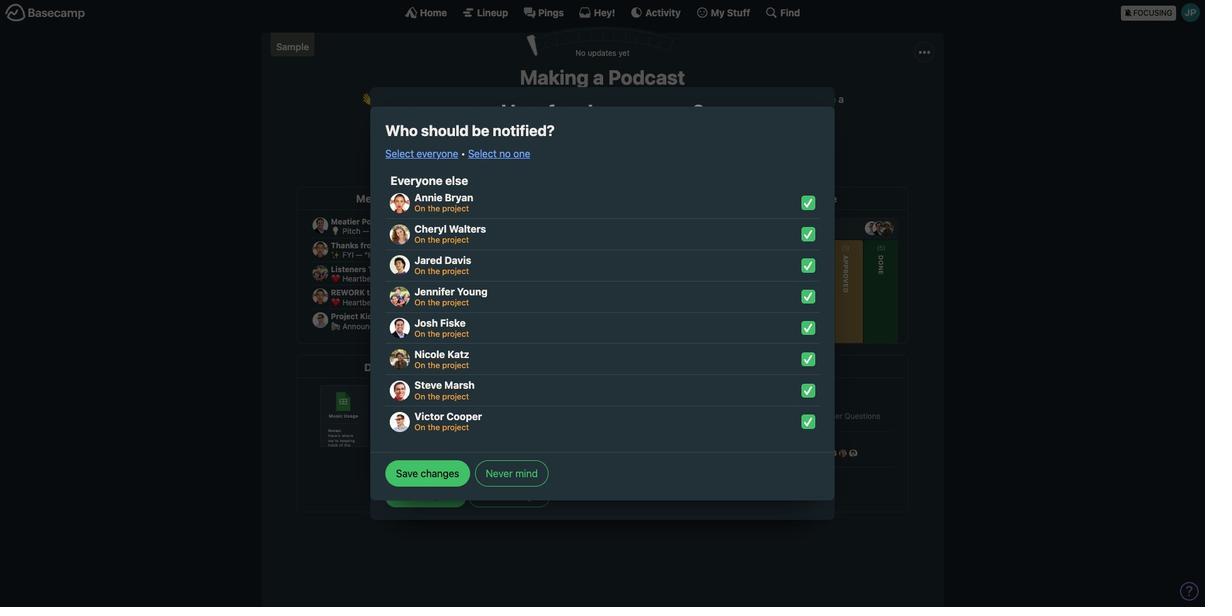 Task type: locate. For each thing, give the bounding box(es) containing it.
select…
[[485, 426, 520, 438]]

on for annie bryan
[[415, 204, 426, 214]]

on down 'josh'
[[415, 329, 426, 339]]

project inside the jennifer young on the project
[[442, 298, 469, 308]]

why
[[431, 255, 451, 267]]

to left the showcase
[[486, 94, 495, 105]]

changes down annie bryan image
[[421, 468, 459, 480]]

the inside victor cooper on the project
[[428, 423, 440, 433]]

project right this
[[541, 409, 572, 421]]

select
[[385, 148, 414, 159], [468, 148, 497, 159]]

the inside jared davis on the project
[[428, 266, 440, 276]]

0 horizontal spatial select
[[385, 148, 414, 159]]

explore!
[[622, 109, 659, 120]]

nicole
[[415, 349, 445, 360]]

project for cooper
[[442, 423, 469, 433]]

1 horizontal spatial one
[[513, 148, 530, 159]]

a up use on the left
[[593, 65, 604, 89]]

cheryl walters image right annie bryan image
[[441, 443, 456, 458]]

showcase
[[498, 94, 543, 105]]

people for up
[[509, 147, 535, 157]]

0 vertical spatial victor cooper image
[[390, 412, 410, 432]]

1 vertical spatial changes
[[509, 492, 541, 502]]

along
[[577, 100, 629, 124]]

on down nicole
[[415, 360, 426, 370]]

0 vertical spatial cheryl walters image
[[390, 224, 410, 245]]

nicole katz on the project
[[415, 349, 469, 370]]

1 vertical spatial cheryl walters image
[[441, 443, 456, 458]]

cheryl walters image
[[390, 224, 410, 245], [441, 443, 456, 458]]

2 vertical spatial people
[[446, 426, 477, 438]]

jennifer young image
[[390, 287, 410, 307]]

on inside nicole katz on the project
[[415, 360, 426, 370]]

set
[[482, 147, 495, 157]]

people down when i post this, notify…
[[428, 409, 459, 421]]

victor cooper image up no
[[406, 443, 421, 458]]

how
[[546, 94, 565, 105]]

0 horizontal spatial changes
[[421, 468, 459, 480]]

else
[[445, 174, 468, 188]]

james peterson image
[[1181, 3, 1200, 22]]

my stuff button
[[696, 6, 750, 19]]

jared davis image left jennifer young image
[[458, 443, 473, 458]]

discard changes link
[[469, 487, 550, 508]]

and
[[603, 109, 620, 120]]

project inside annie bryan on the project
[[442, 204, 469, 214]]

never mind button
[[475, 461, 549, 487]]

cheryl walters image up 'describe'
[[390, 224, 410, 245]]

young
[[457, 286, 488, 297]]

on
[[415, 204, 426, 214], [521, 216, 534, 227], [415, 235, 426, 245], [415, 266, 426, 276], [415, 298, 426, 308], [415, 329, 426, 339], [415, 360, 426, 370], [415, 391, 426, 401], [415, 423, 426, 433]]

the
[[428, 204, 440, 214], [428, 235, 440, 245], [509, 255, 525, 267], [428, 266, 440, 276], [428, 298, 440, 308], [428, 329, 440, 339], [428, 360, 440, 370], [428, 391, 440, 401], [428, 423, 440, 433], [429, 426, 444, 438]]

project down the walters
[[442, 235, 469, 245]]

project down bryan
[[442, 204, 469, 214]]

project inside making a podcast 👋 this is a sample project to showcase how we use basecamp to make a podcast called rework. take a look around and explore!
[[452, 94, 484, 105]]

project inside steve marsh on the project
[[442, 391, 469, 401]]

project down the cooper
[[442, 423, 469, 433]]

nicole katz image
[[390, 350, 410, 370], [511, 443, 526, 458]]

people right up
[[509, 147, 535, 157]]

are
[[633, 100, 662, 124]]

changes inside discard changes link
[[509, 492, 541, 502]]

the inside steve marsh on the project
[[428, 391, 440, 401]]

the inside annie bryan on the project
[[428, 204, 440, 214]]

on down jared
[[415, 266, 426, 276]]

on track
[[521, 216, 559, 227]]

1 horizontal spatial nicole katz image
[[511, 443, 526, 458]]

josh fiske on the project
[[415, 317, 469, 339]]

project inside josh fiske on the project
[[442, 329, 469, 339]]

i left post
[[416, 389, 419, 400]]

people
[[509, 147, 535, 157], [428, 409, 459, 421], [446, 426, 477, 438]]

on for nicole katz
[[415, 360, 426, 370]]

0 horizontal spatial josh fiske image
[[390, 318, 410, 338]]

on down 8 on the bottom left of the page
[[415, 423, 426, 433]]

steve
[[415, 380, 442, 391]]

project inside nicole katz on the project
[[442, 360, 469, 370]]

all 8 people who can see this project
[[406, 409, 572, 421]]

project inside jared davis on the project
[[442, 266, 469, 276]]

on for josh fiske
[[415, 329, 426, 339]]

0 vertical spatial nicole katz image
[[390, 350, 410, 370]]

sample
[[416, 94, 449, 105]]

1 horizontal spatial cheryl walters image
[[441, 443, 456, 458]]

risk
[[613, 216, 629, 227]]

victor cooper image
[[390, 412, 410, 432], [406, 443, 421, 458]]

annie bryan on the project
[[415, 192, 473, 214]]

everyone
[[417, 148, 458, 159]]

1 horizontal spatial select
[[468, 148, 497, 159]]

people down the cooper
[[446, 426, 477, 438]]

never
[[486, 468, 513, 480]]

select no one button
[[468, 146, 530, 161]]

lineup link
[[462, 6, 508, 19]]

the for young
[[428, 298, 440, 308]]

0 vertical spatial i
[[416, 389, 419, 400]]

project for walters
[[442, 235, 469, 245]]

on inside jared davis on the project
[[415, 266, 426, 276]]

1 vertical spatial people
[[428, 409, 459, 421]]

project down davis
[[442, 266, 469, 276]]

jennifer young image
[[476, 443, 491, 458]]

switch accounts image
[[5, 3, 85, 23]]

fiske
[[440, 317, 466, 329]]

to left make
[[652, 94, 661, 105]]

moved
[[474, 255, 506, 267]]

on for steve marsh
[[415, 391, 426, 401]]

nicole katz image left steve marsh image
[[511, 443, 526, 458]]

project down katz
[[442, 360, 469, 370]]

discard
[[478, 492, 507, 502]]

•
[[461, 148, 466, 159]]

save changes
[[396, 468, 459, 480]]

focusing button
[[1121, 0, 1205, 24]]

select right •
[[468, 148, 497, 159]]

cheryl
[[415, 224, 447, 235]]

on inside josh fiske on the project
[[415, 329, 426, 339]]

make
[[664, 94, 688, 105]]

save
[[396, 468, 418, 480]]

i up jennifer young image
[[480, 426, 482, 438]]

home link
[[405, 6, 447, 19]]

on inside annie bryan on the project
[[415, 204, 426, 214]]

far
[[548, 100, 573, 124]]

1 vertical spatial josh fiske image
[[493, 443, 508, 458]]

1 vertical spatial victor cooper image
[[406, 443, 421, 458]]

1 vertical spatial nicole katz image
[[511, 443, 526, 458]]

the for katz
[[428, 360, 440, 370]]

0 horizontal spatial cheryl walters image
[[390, 224, 410, 245]]

0 vertical spatial people
[[509, 147, 535, 157]]

1 horizontal spatial i
[[480, 426, 482, 438]]

select down who
[[385, 148, 414, 159]]

some risk
[[585, 216, 629, 227]]

changes down mind
[[509, 492, 541, 502]]

annie
[[415, 192, 442, 204]]

jared davis image
[[390, 256, 410, 276], [458, 443, 473, 458]]

1 to from the left
[[486, 94, 495, 105]]

around
[[568, 109, 600, 120]]

take
[[815, 94, 836, 105]]

can
[[484, 409, 500, 421]]

0 vertical spatial changes
[[421, 468, 459, 480]]

0 vertical spatial one
[[513, 148, 530, 159]]

concerned link
[[634, 213, 705, 229]]

annie bryan image
[[390, 193, 410, 213]]

on down cheryl
[[415, 235, 426, 245]]

on inside victor cooper on the project
[[415, 423, 426, 433]]

jared davis image left jared
[[390, 256, 410, 276]]

this,
[[445, 389, 467, 400]]

2 select from the left
[[468, 148, 497, 159]]

main element
[[0, 0, 1205, 24]]

who should be notified?
[[385, 122, 555, 139]]

josh fiske image
[[390, 318, 410, 338], [493, 443, 508, 458]]

on inside cheryl walters on the project
[[415, 235, 426, 245]]

1 vertical spatial jared davis image
[[458, 443, 473, 458]]

0 horizontal spatial jared davis image
[[390, 256, 410, 276]]

cheryl walters on the project
[[415, 224, 486, 245]]

find
[[780, 7, 800, 18]]

home
[[420, 7, 447, 18]]

moved from 0 to  out of 100 and marked green element
[[147, 113, 1100, 155]]

discard changes
[[478, 492, 541, 502]]

1 horizontal spatial to
[[652, 94, 661, 105]]

1 horizontal spatial josh fiske image
[[493, 443, 508, 458]]

0 horizontal spatial to
[[486, 94, 495, 105]]

mind
[[515, 468, 538, 480]]

davis
[[445, 255, 471, 266]]

changes inside save changes button
[[421, 468, 459, 480]]

project down fiske
[[442, 329, 469, 339]]

you
[[454, 255, 471, 267]]

1 horizontal spatial changes
[[509, 492, 541, 502]]

None submit
[[385, 487, 466, 508]]

we?
[[666, 100, 704, 124]]

marsh
[[444, 380, 475, 391]]

on down jennifer
[[415, 298, 426, 308]]

nicole katz image left nicole
[[390, 350, 410, 370]]

1 vertical spatial one
[[421, 462, 438, 473]]

project inside victor cooper on the project
[[442, 423, 469, 433]]

one right no
[[513, 148, 530, 159]]

annie bryan image
[[423, 443, 438, 458]]

👋
[[361, 94, 374, 105]]

the inside nicole katz on the project
[[428, 360, 440, 370]]

the inside the jennifer young on the project
[[428, 298, 440, 308]]

on down steve
[[415, 391, 426, 401]]

never mind
[[486, 468, 538, 480]]

josh fiske image right jennifer young image
[[493, 443, 508, 458]]

on down annie
[[415, 204, 426, 214]]

some risk link
[[564, 213, 629, 229]]

notified?
[[493, 122, 555, 139]]

on inside steve marsh on the project
[[415, 391, 426, 401]]

the for walters
[[428, 235, 440, 245]]

a right make
[[691, 94, 696, 105]]

josh fiske image left 'josh'
[[390, 318, 410, 338]]

the inside cheryl walters on the project
[[428, 235, 440, 245]]

one down annie bryan image
[[421, 462, 438, 473]]

on inside the jennifer young on the project
[[415, 298, 426, 308]]

walters
[[449, 224, 486, 235]]

victor cooper image left 8 on the bottom left of the page
[[390, 412, 410, 432]]

on for jared davis
[[415, 266, 426, 276]]

project up who should be notified?
[[452, 94, 484, 105]]

the inside josh fiske on the project
[[428, 329, 440, 339]]

project inside cheryl walters on the project
[[442, 235, 469, 245]]

victor cooper on the project
[[415, 411, 482, 433]]

project down young
[[442, 298, 469, 308]]

changes for discard changes
[[509, 492, 541, 502]]

project down "marsh"
[[442, 391, 469, 401]]

describe
[[385, 255, 429, 267]]

everyone
[[391, 174, 443, 188]]



Task type: vqa. For each thing, say whether or not it's contained in the screenshot.
2nd Terry T. Boosted The Comment With 'True!' Element from the right
no



Task type: describe. For each thing, give the bounding box(es) containing it.
lineup
[[477, 7, 508, 18]]

use
[[583, 94, 599, 105]]

0 horizontal spatial nicole katz image
[[390, 350, 410, 370]]

some
[[585, 216, 611, 227]]

bryan
[[445, 192, 473, 204]]

project for fiske
[[442, 329, 469, 339]]

focusing
[[1133, 8, 1173, 17]]

jared
[[415, 255, 442, 266]]

describe why you moved the needle:
[[385, 255, 563, 267]]

a right is
[[408, 94, 414, 105]]

no
[[499, 148, 511, 159]]

people on this project element
[[549, 132, 732, 164]]

called
[[738, 94, 765, 105]]

1 select from the left
[[385, 148, 414, 159]]

on left track
[[521, 216, 534, 227]]

project for katz
[[442, 360, 469, 370]]

everyone else
[[391, 174, 468, 188]]

we
[[567, 94, 580, 105]]

0 vertical spatial josh fiske image
[[390, 318, 410, 338]]

on for jennifer young
[[415, 298, 426, 308]]

people for the
[[446, 426, 477, 438]]

look
[[547, 109, 566, 120]]

rework.
[[768, 94, 812, 105]]

cooper
[[447, 411, 482, 423]]

project for marsh
[[442, 391, 469, 401]]

2 to from the left
[[652, 94, 661, 105]]

how far along are we?
[[501, 100, 704, 124]]

project for davis
[[442, 266, 469, 276]]

1 horizontal spatial jared davis image
[[458, 443, 473, 458]]

1 vertical spatial i
[[480, 426, 482, 438]]

sample element
[[271, 33, 315, 56]]

the for fiske
[[428, 329, 440, 339]]

project for bryan
[[442, 204, 469, 214]]

my stuff
[[711, 7, 750, 18]]

the for davis
[[428, 266, 440, 276]]

up
[[497, 147, 507, 157]]

steve marsh image
[[529, 443, 544, 458]]

activity
[[646, 7, 681, 18]]

on for cheryl walters
[[415, 235, 426, 245]]

be
[[472, 122, 490, 139]]

activity link
[[630, 6, 681, 19]]

who
[[462, 409, 481, 421]]

victor
[[415, 411, 444, 423]]

save changes button
[[385, 461, 470, 487]]

post
[[421, 389, 443, 400]]

on for victor cooper
[[415, 423, 426, 433]]

0 horizontal spatial i
[[416, 389, 419, 400]]

making
[[520, 65, 589, 89]]

set up people link
[[473, 142, 544, 162]]

basecamp
[[602, 94, 649, 105]]

my
[[711, 7, 725, 18]]

0 vertical spatial jared davis image
[[390, 256, 410, 276]]

when
[[385, 389, 413, 400]]

podcast
[[608, 65, 685, 89]]

jared davis on the project
[[415, 255, 471, 276]]

the for cooper
[[428, 423, 440, 433]]

needle:
[[527, 255, 563, 267]]

who
[[385, 122, 418, 139]]

no
[[406, 462, 419, 473]]

changes for save changes
[[421, 468, 459, 480]]

katz
[[447, 349, 469, 360]]

only
[[406, 426, 426, 438]]

pings
[[538, 7, 564, 18]]

steve marsh image
[[390, 381, 410, 401]]

stuff
[[727, 7, 750, 18]]

pings button
[[523, 6, 564, 19]]

8
[[419, 409, 426, 421]]

hey! button
[[579, 6, 615, 19]]

steve marsh on the project
[[415, 380, 475, 401]]

a right take
[[839, 94, 844, 105]]

should
[[421, 122, 469, 139]]

podcast
[[699, 94, 736, 105]]

how
[[501, 100, 544, 124]]

set up people
[[482, 147, 535, 157]]

this
[[376, 94, 396, 105]]

jennifer
[[415, 286, 455, 297]]

sample
[[276, 40, 309, 52]]

people for 8
[[428, 409, 459, 421]]

no one
[[406, 462, 438, 473]]

making a podcast 👋 this is a sample project to showcase how we use basecamp to make a podcast called rework. take a look around and explore!
[[361, 65, 844, 120]]

0 horizontal spatial one
[[421, 462, 438, 473]]

concerned
[[655, 216, 705, 227]]

all
[[406, 409, 417, 421]]

is
[[398, 94, 406, 105]]

project for young
[[442, 298, 469, 308]]

find button
[[765, 6, 800, 19]]

jennifer young on the project
[[415, 286, 488, 308]]

the for bryan
[[428, 204, 440, 214]]

notify…
[[469, 389, 507, 400]]

Add extra details about your changes… text field
[[386, 299, 819, 374]]

the for marsh
[[428, 391, 440, 401]]

track
[[536, 216, 559, 227]]

on track link
[[500, 213, 559, 229]]

select everyone button
[[385, 146, 458, 161]]

this
[[521, 409, 538, 421]]



